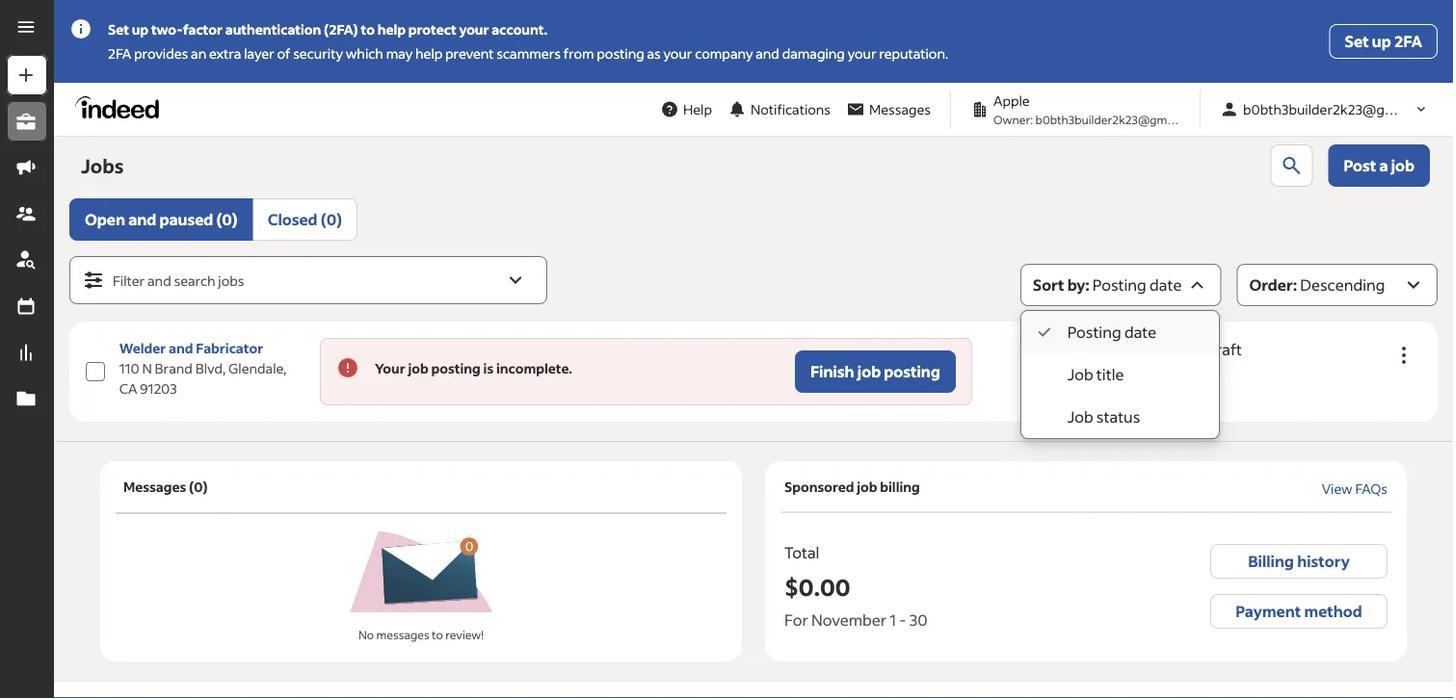 Task type: describe. For each thing, give the bounding box(es) containing it.
b0bth3builder2k23@gmail.com button
[[1212, 92, 1441, 127]]

and for filter and search jobs
[[147, 272, 171, 290]]

history
[[1297, 552, 1350, 571]]

notifications button
[[720, 88, 838, 131]]

job title and location element
[[119, 338, 303, 399]]

damaging
[[782, 45, 845, 62]]

brand
[[155, 360, 193, 377]]

job title
[[1068, 365, 1124, 385]]

paused
[[159, 210, 213, 229]]

b0bth3builder2k23@gmail.com inside dropdown button
[[1243, 101, 1441, 118]]

sort by: posting date
[[1033, 275, 1182, 295]]

is
[[483, 360, 494, 377]]

prevent
[[445, 45, 494, 62]]

payment method
[[1236, 602, 1362, 622]]

1
[[890, 611, 896, 630]]

posting inside option
[[1068, 322, 1121, 342]]

reputation.
[[879, 45, 949, 62]]

posting for finish job posting
[[884, 362, 940, 382]]

posting inside set up two-factor authentication (2fa) to help protect your account. 2fa provides an extra layer of security which may help prevent scammers from posting as your company and damaging your reputation.
[[597, 45, 644, 62]]

welder and fabricator link
[[119, 340, 263, 357]]

messages (0)
[[123, 478, 208, 496]]

help button
[[652, 92, 720, 127]]

a
[[1380, 156, 1388, 175]]

-
[[899, 611, 906, 630]]

factor
[[183, 21, 223, 38]]

authentication
[[225, 21, 321, 38]]

descending
[[1300, 275, 1385, 295]]

set up 2fa
[[1345, 31, 1422, 51]]

post a job link
[[1329, 145, 1430, 187]]

blvd,
[[195, 360, 226, 377]]

post
[[1344, 156, 1376, 175]]

by:
[[1067, 275, 1090, 295]]

up for 2fa
[[1372, 31, 1391, 51]]

total
[[784, 543, 820, 563]]

Select job checkbox
[[86, 362, 105, 382]]

billing
[[880, 478, 920, 495]]

30
[[909, 611, 928, 630]]

sort
[[1033, 275, 1064, 295]]

total $0.00 for november 1 - 30
[[784, 543, 928, 630]]

(0) for closed (0)
[[321, 210, 342, 229]]

up for two-
[[132, 21, 149, 38]]

finish job posting
[[810, 362, 940, 382]]

ca
[[119, 380, 137, 398]]

billing history link
[[1210, 545, 1388, 579]]

as
[[647, 45, 661, 62]]

messages for messages
[[869, 101, 931, 118]]

post a job
[[1344, 156, 1415, 175]]

glendale,
[[228, 360, 287, 377]]

closed (0)
[[268, 210, 342, 229]]

(0) for messages (0)
[[189, 478, 208, 496]]

0 vertical spatial date
[[1150, 275, 1182, 295]]

set for set up 2fa
[[1345, 31, 1369, 51]]

(2fa)
[[324, 21, 358, 38]]

your
[[375, 360, 405, 377]]

jobs
[[218, 272, 244, 290]]

company
[[695, 45, 753, 62]]

view faqs
[[1322, 480, 1388, 498]]

set for set up two-factor authentication (2fa) to help protect your account. 2fa provides an extra layer of security which may help prevent scammers from posting as your company and damaging your reputation.
[[108, 21, 129, 38]]

closed
[[268, 210, 318, 229]]

two-
[[151, 21, 183, 38]]

november
[[811, 611, 887, 630]]

account.
[[492, 21, 547, 38]]

apple owner: b0bth3builder2k23@gmail.com
[[994, 92, 1205, 127]]

method
[[1304, 602, 1362, 622]]

0 horizontal spatial your
[[459, 21, 489, 38]]

fabricator
[[196, 340, 263, 357]]

finish
[[810, 362, 854, 382]]

110
[[119, 360, 139, 377]]

of
[[277, 45, 290, 62]]



Task type: vqa. For each thing, say whether or not it's contained in the screenshot.
Job title and location ELEMENT on the left of page
yes



Task type: locate. For each thing, give the bounding box(es) containing it.
job status
[[1068, 407, 1140, 427]]

job left 'billing'
[[857, 478, 877, 495]]

b0bth3builder2k23@gmail.com inside apple owner: b0bth3builder2k23@gmail.com
[[1036, 112, 1205, 127]]

layer
[[244, 45, 274, 62]]

n
[[142, 360, 152, 377]]

1 horizontal spatial your
[[664, 45, 692, 62]]

an
[[191, 45, 206, 62]]

and inside filter and search jobs element
[[147, 272, 171, 290]]

0 horizontal spatial messages
[[123, 478, 186, 496]]

1 horizontal spatial help
[[415, 45, 443, 62]]

and right filter
[[147, 272, 171, 290]]

and inside set up two-factor authentication (2fa) to help protect your account. 2fa provides an extra layer of security which may help prevent scammers from posting as your company and damaging your reputation.
[[756, 45, 780, 62]]

billing history
[[1248, 552, 1350, 571]]

set up 2fa link
[[1330, 24, 1438, 59]]

0 horizontal spatial posting
[[431, 360, 481, 377]]

job
[[1068, 365, 1093, 385], [1068, 407, 1093, 427]]

status
[[1097, 407, 1140, 427]]

notifications
[[751, 101, 831, 118]]

payment method link
[[1210, 595, 1388, 629]]

job left title
[[1068, 365, 1093, 385]]

expand advanced search image
[[504, 269, 527, 292]]

your up prevent
[[459, 21, 489, 38]]

up inside set up 2fa link
[[1372, 31, 1391, 51]]

posting date option
[[1021, 311, 1219, 354]]

0 vertical spatial messages
[[869, 101, 931, 118]]

job
[[1391, 156, 1415, 175], [408, 360, 429, 377], [858, 362, 881, 382], [857, 478, 877, 495]]

0 horizontal spatial 2fa
[[108, 45, 131, 62]]

welder and fabricator 110 n brand blvd, glendale, ca 91203
[[119, 340, 287, 398]]

0 horizontal spatial set
[[108, 21, 129, 38]]

search candidates image
[[1280, 154, 1303, 177]]

and right open
[[128, 210, 156, 229]]

and for welder and fabricator 110 n brand blvd, glendale, ca 91203
[[169, 340, 193, 357]]

your job posting is incomplete.
[[375, 360, 572, 377]]

job right a
[[1391, 156, 1415, 175]]

filter
[[113, 272, 145, 290]]

menu bar
[[0, 54, 54, 699]]

job right the your
[[408, 360, 429, 377]]

messages link
[[838, 92, 939, 127]]

set up two-factor authentication (2fa) to help protect your account. 2fa provides an extra layer of security which may help prevent scammers from posting as your company and damaging your reputation.
[[108, 21, 949, 62]]

faqs
[[1355, 480, 1388, 498]]

apple owner: b0bth3builder2k23@gmail.com element
[[963, 91, 1205, 128]]

job for finish job posting
[[858, 362, 881, 382]]

(0)
[[216, 210, 238, 229], [321, 210, 342, 229], [189, 478, 208, 496]]

1 vertical spatial posting
[[1068, 322, 1121, 342]]

set up b0bth3builder2k23@gmail.com dropdown button
[[1345, 31, 1369, 51]]

2 horizontal spatial your
[[848, 45, 877, 62]]

up
[[132, 21, 149, 38], [1372, 31, 1391, 51]]

1 horizontal spatial 2fa
[[1394, 31, 1422, 51]]

and right company
[[756, 45, 780, 62]]

help
[[377, 21, 406, 38], [415, 45, 443, 62]]

set inside set up two-factor authentication (2fa) to help protect your account. 2fa provides an extra layer of security which may help prevent scammers from posting as your company and damaging your reputation.
[[108, 21, 129, 38]]

job left status
[[1068, 407, 1093, 427]]

no messages to review!
[[358, 628, 484, 643]]

0 vertical spatial help
[[377, 21, 406, 38]]

protect
[[408, 21, 456, 38]]

order:
[[1249, 275, 1297, 295]]

security
[[293, 45, 343, 62]]

may
[[386, 45, 413, 62]]

help down protect
[[415, 45, 443, 62]]

0 horizontal spatial help
[[377, 21, 406, 38]]

apple
[[994, 92, 1030, 109]]

1 job from the top
[[1068, 365, 1093, 385]]

1 horizontal spatial b0bth3builder2k23@gmail.com
[[1243, 101, 1441, 118]]

2 horizontal spatial (0)
[[321, 210, 342, 229]]

filter and search jobs
[[113, 272, 244, 290]]

set
[[108, 21, 129, 38], [1345, 31, 1369, 51]]

review!
[[445, 628, 484, 643]]

0 horizontal spatial b0bth3builder2k23@gmail.com
[[1036, 112, 1205, 127]]

date inside option
[[1125, 322, 1157, 342]]

0 vertical spatial posting
[[1093, 275, 1147, 295]]

0 horizontal spatial up
[[132, 21, 149, 38]]

posting left as
[[597, 45, 644, 62]]

job for sponsored job billing
[[857, 478, 877, 495]]

incomplete.
[[496, 360, 572, 377]]

0 vertical spatial job
[[1068, 365, 1093, 385]]

date up 'posting date' option
[[1150, 275, 1182, 295]]

which
[[346, 45, 383, 62]]

your right as
[[664, 45, 692, 62]]

from
[[564, 45, 594, 62]]

1 horizontal spatial messages
[[869, 101, 931, 118]]

finish job posting button
[[795, 351, 956, 393]]

posting date
[[1068, 322, 1157, 342]]

job for your job posting is incomplete.
[[408, 360, 429, 377]]

posting
[[597, 45, 644, 62], [431, 360, 481, 377], [884, 362, 940, 382]]

posting for your job posting is incomplete.
[[431, 360, 481, 377]]

view
[[1322, 480, 1353, 498]]

posting right finish on the right of the page
[[884, 362, 940, 382]]

and
[[756, 45, 780, 62], [128, 210, 156, 229], [147, 272, 171, 290], [169, 340, 193, 357]]

help
[[683, 101, 712, 118]]

posting
[[1093, 275, 1147, 295], [1068, 322, 1121, 342]]

set left the two-
[[108, 21, 129, 38]]

to left review!
[[432, 628, 443, 643]]

1 vertical spatial to
[[432, 628, 443, 643]]

$0.00
[[784, 572, 850, 602]]

payment
[[1236, 602, 1301, 622]]

order: descending
[[1249, 275, 1385, 295]]

title
[[1097, 365, 1124, 385]]

open and paused (0)
[[85, 210, 238, 229]]

filter and search jobs element
[[70, 257, 546, 304]]

sort by: list box
[[1021, 311, 1219, 438]]

0 horizontal spatial (0)
[[189, 478, 208, 496]]

welder
[[119, 340, 166, 357]]

0 horizontal spatial to
[[361, 21, 375, 38]]

1 horizontal spatial set
[[1345, 31, 1369, 51]]

up inside set up two-factor authentication (2fa) to help protect your account. 2fa provides an extra layer of security which may help prevent scammers from posting as your company and damaging your reputation.
[[132, 21, 149, 38]]

to
[[361, 21, 375, 38], [432, 628, 443, 643]]

your right damaging
[[848, 45, 877, 62]]

posting left "is"
[[431, 360, 481, 377]]

1 vertical spatial help
[[415, 45, 443, 62]]

owner:
[[994, 112, 1033, 127]]

search
[[174, 272, 215, 290]]

2 job from the top
[[1068, 407, 1093, 427]]

and for open and paused (0)
[[128, 210, 156, 229]]

and up brand
[[169, 340, 193, 357]]

1 vertical spatial date
[[1125, 322, 1157, 342]]

0 vertical spatial to
[[361, 21, 375, 38]]

sponsored
[[784, 478, 854, 495]]

job for job status
[[1068, 407, 1093, 427]]

sponsored job billing
[[784, 478, 920, 495]]

1 horizontal spatial up
[[1372, 31, 1391, 51]]

finish job posting group
[[320, 338, 972, 406]]

messages
[[869, 101, 931, 118], [123, 478, 186, 496]]

messages
[[376, 628, 430, 643]]

to up which
[[361, 21, 375, 38]]

1 vertical spatial job
[[1068, 407, 1093, 427]]

1 horizontal spatial (0)
[[216, 210, 238, 229]]

no
[[358, 628, 374, 643]]

2fa inside set up two-factor authentication (2fa) to help protect your account. 2fa provides an extra layer of security which may help prevent scammers from posting as your company and damaging your reputation.
[[108, 45, 131, 62]]

and inside welder and fabricator 110 n brand blvd, glendale, ca 91203
[[169, 340, 193, 357]]

your
[[459, 21, 489, 38], [664, 45, 692, 62], [848, 45, 877, 62]]

posting right by:
[[1093, 275, 1147, 295]]

up left the two-
[[132, 21, 149, 38]]

job for job title
[[1068, 365, 1093, 385]]

help up the may
[[377, 21, 406, 38]]

provides
[[134, 45, 188, 62]]

date down sort by: posting date
[[1125, 322, 1157, 342]]

open
[[85, 210, 125, 229]]

1 vertical spatial messages
[[123, 478, 186, 496]]

2 horizontal spatial posting
[[884, 362, 940, 382]]

draft
[[1205, 340, 1242, 359]]

to inside set up two-factor authentication (2fa) to help protect your account. 2fa provides an extra layer of security which may help prevent scammers from posting as your company and damaging your reputation.
[[361, 21, 375, 38]]

scammers
[[497, 45, 561, 62]]

1 horizontal spatial to
[[432, 628, 443, 643]]

posting inside 'finish job posting' button
[[884, 362, 940, 382]]

1 horizontal spatial posting
[[597, 45, 644, 62]]

job inside button
[[858, 362, 881, 382]]

billing
[[1248, 552, 1294, 571]]

jobs
[[81, 153, 124, 178]]

job right finish on the right of the page
[[858, 362, 881, 382]]

extra
[[209, 45, 241, 62]]

91203
[[140, 380, 177, 398]]

messages for messages (0)
[[123, 478, 186, 496]]

indeed home image
[[75, 96, 168, 119]]

up up b0bth3builder2k23@gmail.com dropdown button
[[1372, 31, 1391, 51]]

posting up job title
[[1068, 322, 1121, 342]]

for
[[784, 611, 808, 630]]



